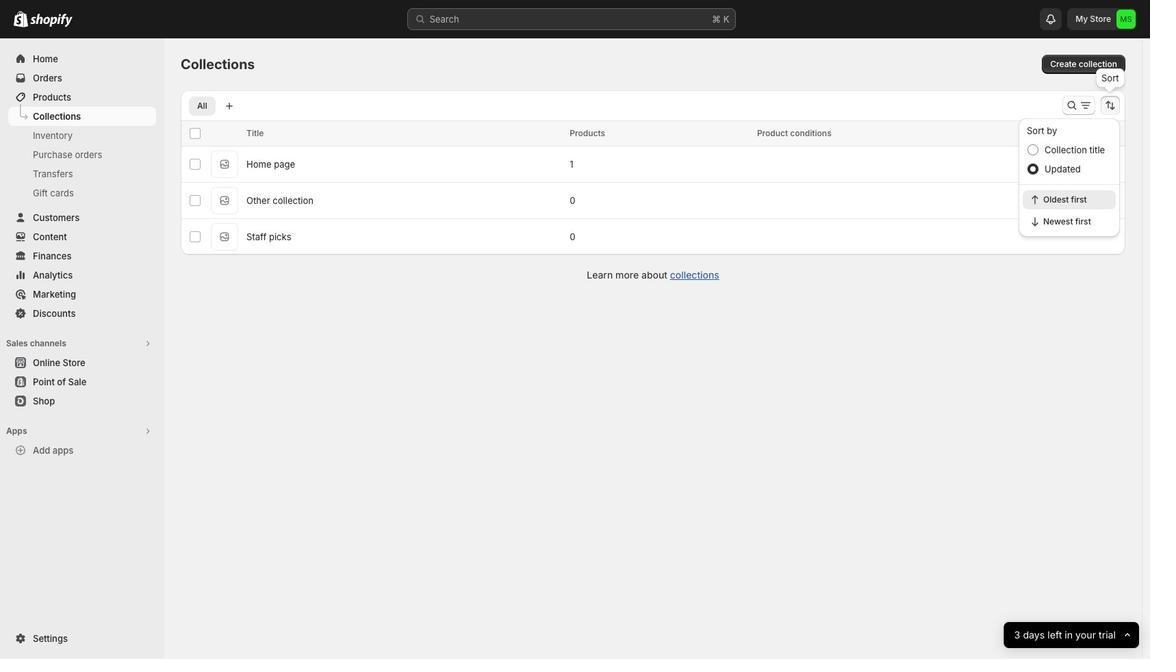 Task type: vqa. For each thing, say whether or not it's contained in the screenshot.
tooltip
yes



Task type: describe. For each thing, give the bounding box(es) containing it.
1 horizontal spatial shopify image
[[30, 14, 73, 27]]

0 horizontal spatial shopify image
[[14, 11, 28, 27]]



Task type: locate. For each thing, give the bounding box(es) containing it.
tooltip
[[1096, 68, 1125, 88]]

shopify image
[[14, 11, 28, 27], [30, 14, 73, 27]]

my store image
[[1117, 10, 1136, 29]]



